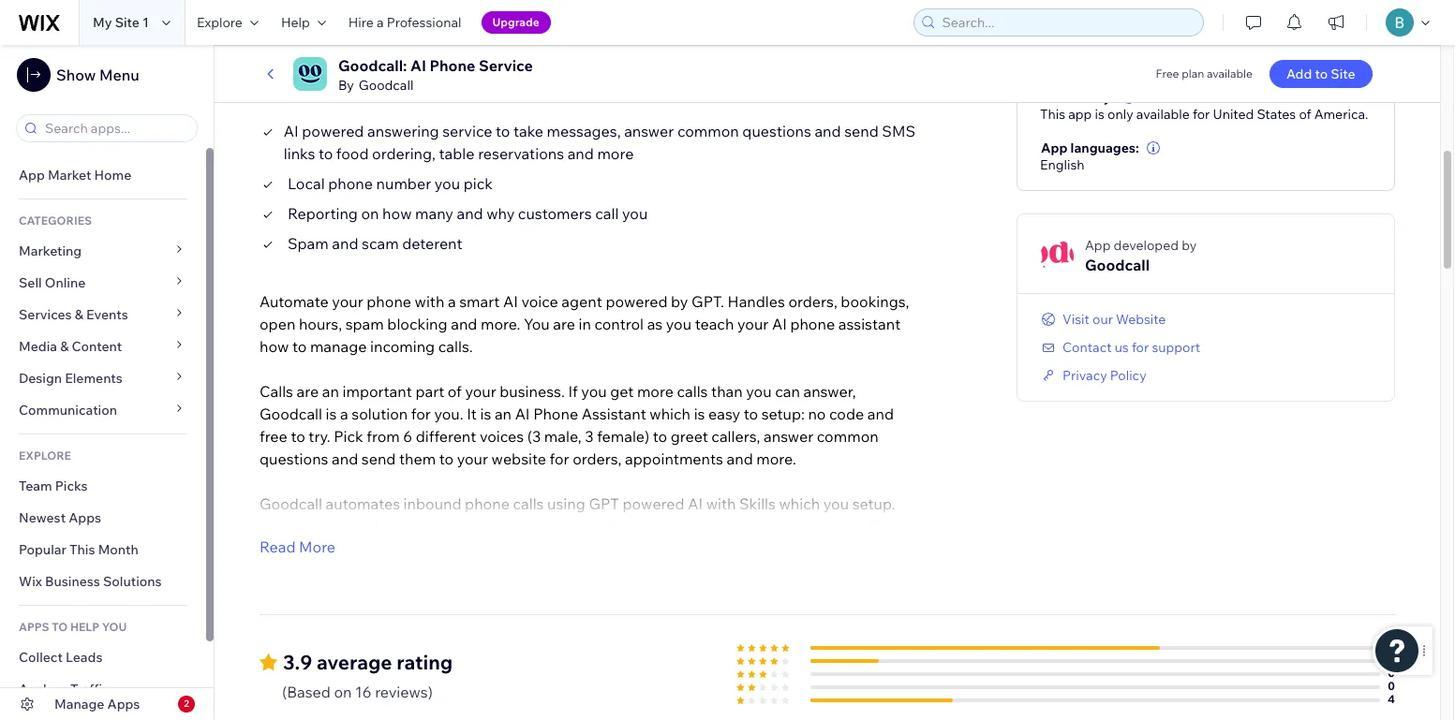 Task type: describe. For each thing, give the bounding box(es) containing it.
and down the messages,
[[568, 144, 594, 163]]

gpt
[[589, 495, 619, 514]]

to up "appointments"
[[653, 427, 668, 446]]

busy,
[[672, 607, 708, 626]]

for right us
[[1132, 339, 1149, 356]]

gpt.
[[692, 292, 725, 311]]

send inside automate your phone with a smart ai voice agent powered by gpt. handles orders, bookings, open hours, spam blocking and more.   you are in control as you teach your ai phone assistant how to manage incoming calls. calls are an important part of your business.  if you get more calls than you can answer, goodcall is a solution for you.  it is an ai phone assistant which is easy to setup: no code and free to try.   pick from 6 different voices (3 male, 3 female) to greet callers, answer common questions and send them to your website for orders, appointments and more. goodcall automates inbound phone calls using gpt powered ai with skills which you setup. you define how the assistant answers questions.  want to share a pricing sheet to callers?  no problem, add the pricing skill and direct your callers to your site for details on the cost of your product or service. never lose an important call again with goodcall.  it is never busy, never forgets and always available.  try it now for free.
[[362, 450, 396, 469]]

3.9 average rating
[[283, 650, 453, 675]]

elements
[[65, 370, 123, 387]]

ai down handles
[[772, 315, 787, 334]]

setup.
[[853, 495, 896, 514]]

scam
[[362, 234, 399, 253]]

a inside hire a professional link
[[377, 14, 384, 31]]

reservations
[[478, 144, 564, 163]]

table
[[439, 144, 475, 163]]

pricing
[[712, 517, 760, 536]]

only
[[1108, 106, 1134, 123]]

your down no
[[874, 540, 905, 559]]

1 vertical spatial important
[[357, 607, 427, 626]]

0 vertical spatial important
[[343, 382, 412, 401]]

0 vertical spatial an
[[322, 382, 339, 401]]

male,
[[544, 427, 582, 446]]

app for app market home
[[19, 167, 45, 184]]

languages:
[[1071, 140, 1140, 156]]

if
[[568, 382, 578, 401]]

questions.
[[524, 517, 597, 536]]

answering
[[367, 122, 439, 140]]

teach
[[695, 315, 734, 334]]

sell
[[19, 275, 42, 292]]

0 vertical spatial this
[[1041, 106, 1066, 123]]

messages,
[[547, 122, 621, 140]]

hire a professional link
[[337, 0, 473, 45]]

2 vertical spatial of
[[857, 540, 871, 559]]

content
[[72, 338, 122, 355]]

is right goodcall.
[[615, 607, 626, 626]]

want
[[600, 517, 637, 536]]

free
[[1156, 67, 1180, 81]]

appointments
[[625, 450, 724, 469]]

ai left the voice
[[503, 292, 518, 311]]

answer inside ai powered answering service to take messages, answer common questions and send sms links to food ordering, table reservations and more
[[624, 122, 674, 140]]

1 vertical spatial which
[[779, 495, 820, 514]]

privacy policy link
[[1041, 367, 1147, 384]]

for down male,
[[550, 450, 569, 469]]

and left always
[[808, 607, 834, 626]]

0 horizontal spatial assistant
[[396, 517, 460, 536]]

for right now
[[398, 630, 417, 648]]

phone for by
[[430, 56, 476, 75]]

availability:
[[1041, 89, 1115, 106]]

help button
[[270, 0, 337, 45]]

menu
[[99, 66, 139, 84]]

many
[[415, 204, 454, 223]]

customers
[[518, 204, 592, 223]]

is right the app
[[1095, 106, 1105, 123]]

newest apps link
[[0, 502, 206, 534]]

collect
[[19, 650, 63, 666]]

month
[[98, 542, 139, 559]]

a left smart
[[448, 292, 456, 311]]

voice
[[522, 292, 558, 311]]

read more
[[260, 538, 336, 557]]

app languages:
[[1041, 140, 1140, 156]]

app market home
[[19, 167, 132, 184]]

manage
[[54, 696, 104, 713]]

you up callers?
[[824, 495, 849, 514]]

phone up answers on the left of the page
[[465, 495, 510, 514]]

free.
[[421, 630, 452, 648]]

for down 'part'
[[411, 405, 431, 424]]

define
[[289, 517, 333, 536]]

goodcall: for goodcall: ai phone service  overview
[[260, 72, 350, 96]]

marketing link
[[0, 235, 206, 267]]

is up voices
[[480, 405, 491, 424]]

you down ai powered answering service to take messages, answer common questions and send sms links to food ordering, table reservations and more at the top of page
[[622, 204, 648, 223]]

you right 'as'
[[666, 315, 692, 334]]

your down questions.
[[539, 540, 570, 559]]

0 vertical spatial which
[[650, 405, 691, 424]]

powered inside ai powered answering service to take messages, answer common questions and send sms links to food ordering, table reservations and more
[[302, 122, 364, 140]]

leads
[[66, 650, 103, 666]]

collect leads link
[[0, 642, 206, 674]]

team picks
[[19, 478, 88, 495]]

popular this month
[[19, 542, 139, 559]]

our
[[1093, 311, 1113, 328]]

the down the automates
[[369, 517, 392, 536]]

and left scam
[[332, 234, 359, 253]]

my
[[93, 14, 112, 31]]

and down pick
[[332, 450, 358, 469]]

and down answers on the left of the page
[[465, 540, 491, 559]]

in
[[579, 315, 591, 334]]

2 0 from the top
[[1389, 679, 1396, 693]]

1 horizontal spatial calls
[[677, 382, 708, 401]]

america.
[[1315, 106, 1369, 123]]

to right sheet
[[806, 517, 820, 536]]

2 horizontal spatial with
[[706, 495, 736, 514]]

collect leads
[[19, 650, 103, 666]]

local
[[288, 174, 325, 193]]

to down want
[[622, 540, 637, 559]]

on for many
[[361, 204, 379, 223]]

smart
[[460, 292, 500, 311]]

contact us for support link
[[1041, 339, 1201, 356]]

your up spam
[[332, 292, 363, 311]]

ai down business.
[[515, 405, 530, 424]]

0 vertical spatial 2
[[1389, 653, 1396, 667]]

6
[[403, 427, 413, 446]]

calls
[[260, 382, 293, 401]]

analyze traffic link
[[0, 674, 206, 706]]

0 horizontal spatial site
[[115, 14, 140, 31]]

ai inside ai powered answering service to take messages, answer common questions and send sms links to food ordering, table reservations and more
[[284, 122, 299, 140]]

your down share
[[640, 540, 671, 559]]

setup:
[[762, 405, 805, 424]]

to right easy
[[744, 405, 758, 424]]

food
[[336, 144, 369, 163]]

service for goodcall: ai phone service  overview
[[444, 72, 515, 96]]

you.
[[434, 405, 464, 424]]

local phone number you pick
[[288, 174, 493, 193]]

add to site
[[1287, 66, 1356, 82]]

and left why
[[457, 204, 483, 223]]

2 vertical spatial an
[[337, 607, 354, 626]]

0 vertical spatial assistant
[[582, 405, 647, 424]]

code
[[830, 405, 864, 424]]

common inside automate your phone with a smart ai voice agent powered by gpt. handles orders, bookings, open hours, spam blocking and more.   you are in control as you teach your ai phone assistant how to manage incoming calls. calls are an important part of your business.  if you get more calls than you can answer, goodcall is a solution for you.  it is an ai phone assistant which is easy to setup: no code and free to try.   pick from 6 different voices (3 male, 3 female) to greet callers, answer common questions and send them to your website for orders, appointments and more. goodcall automates inbound phone calls using gpt powered ai with skills which you setup. you define how the assistant answers questions.  want to share a pricing sheet to callers?  no problem, add the pricing skill and direct your callers to your site for details on the cost of your product or service. never lose an important call again with goodcall.  it is never busy, never forgets and always available.  try it now for free.
[[817, 427, 879, 446]]

0 horizontal spatial more.
[[481, 315, 521, 334]]

explore
[[197, 14, 243, 31]]

free plan available
[[1156, 67, 1253, 81]]

us
[[1115, 339, 1129, 356]]

services & events link
[[0, 299, 206, 331]]

phone for overview
[[380, 72, 440, 96]]

and up calls.
[[451, 315, 477, 334]]

phone left assistant
[[791, 315, 835, 334]]

1 never from the left
[[630, 607, 669, 626]]

to
[[52, 621, 68, 635]]

1 vertical spatial an
[[495, 405, 512, 424]]

apps for newest apps
[[69, 510, 101, 527]]

questions inside ai powered answering service to take messages, answer common questions and send sms links to food ordering, table reservations and more
[[743, 122, 812, 140]]

can
[[775, 382, 800, 401]]

by inside automate your phone with a smart ai voice agent powered by gpt. handles orders, bookings, open hours, spam blocking and more.   you are in control as you teach your ai phone assistant how to manage incoming calls. calls are an important part of your business.  if you get more calls than you can answer, goodcall is a solution for you.  it is an ai phone assistant which is easy to setup: no code and free to try.   pick from 6 different voices (3 male, 3 female) to greet callers, answer common questions and send them to your website for orders, appointments and more. goodcall automates inbound phone calls using gpt powered ai with skills which you setup. you define how the assistant answers questions.  want to share a pricing sheet to callers?  no problem, add the pricing skill and direct your callers to your site for details on the cost of your product or service. never lose an important call again with goodcall.  it is never busy, never forgets and always available.  try it now for free.
[[671, 292, 688, 311]]

number
[[376, 174, 431, 193]]

callers
[[574, 540, 619, 559]]

traffic
[[70, 681, 109, 698]]

your down handles
[[738, 315, 769, 334]]

ai powered answering service to take messages, answer common questions and send sms links to food ordering, table reservations and more
[[284, 122, 916, 163]]

phone inside automate your phone with a smart ai voice agent powered by gpt. handles orders, bookings, open hours, spam blocking and more.   you are in control as you teach your ai phone assistant how to manage incoming calls. calls are an important part of your business.  if you get more calls than you can answer, goodcall is a solution for you.  it is an ai phone assistant which is easy to setup: no code and free to try.   pick from 6 different voices (3 male, 3 female) to greet callers, answer common questions and send them to your website for orders, appointments and more. goodcall automates inbound phone calls using gpt powered ai with skills which you setup. you define how the assistant answers questions.  want to share a pricing sheet to callers?  no problem, add the pricing skill and direct your callers to your site for details on the cost of your product or service. never lose an important call again with goodcall.  it is never busy, never forgets and always available.  try it now for free.
[[533, 405, 578, 424]]

wix
[[19, 574, 42, 591]]

hours,
[[299, 315, 342, 334]]

goodcall up define
[[260, 495, 322, 514]]

& for content
[[60, 338, 69, 355]]

direct
[[495, 540, 536, 559]]

goodcall.
[[532, 607, 598, 626]]

solutions
[[103, 574, 162, 591]]

newest apps
[[19, 510, 101, 527]]

why
[[487, 204, 515, 223]]

goodcall: ai phone service  logo image
[[293, 57, 327, 91]]

part
[[416, 382, 445, 401]]

0 vertical spatial call
[[595, 204, 619, 223]]

visit
[[1063, 311, 1090, 328]]

0 vertical spatial available
[[1207, 67, 1253, 81]]

female)
[[597, 427, 650, 446]]

2 vertical spatial powered
[[623, 495, 685, 514]]

to left take
[[496, 122, 510, 140]]

and right code
[[868, 405, 894, 424]]

home
[[94, 167, 132, 184]]

the up service.
[[356, 540, 379, 559]]

your up voices
[[465, 382, 497, 401]]

1 vertical spatial are
[[297, 382, 319, 401]]

send inside ai powered answering service to take messages, answer common questions and send sms links to food ordering, table reservations and more
[[845, 122, 879, 140]]

1 horizontal spatial are
[[553, 315, 575, 334]]

show menu
[[56, 66, 139, 84]]

you
[[102, 621, 127, 635]]

is up greet
[[694, 405, 705, 424]]

apps for manage apps
[[107, 696, 140, 713]]

to down hours,
[[292, 337, 307, 356]]

different
[[416, 427, 477, 446]]

ai inside "goodcall: ai phone service by goodcall"
[[411, 56, 426, 75]]

show menu button
[[17, 58, 139, 92]]

app for app developed by goodcall
[[1086, 237, 1111, 254]]

reporting on how many and why customers call you
[[288, 204, 648, 223]]

them
[[399, 450, 436, 469]]

site inside 'button'
[[1331, 66, 1356, 82]]

0 vertical spatial of
[[1300, 106, 1312, 123]]



Task type: vqa. For each thing, say whether or not it's contained in the screenshot.
All
no



Task type: locate. For each thing, give the bounding box(es) containing it.
pick
[[464, 174, 493, 193]]

site left 1
[[115, 14, 140, 31]]

service inside "goodcall: ai phone service by goodcall"
[[479, 56, 533, 75]]

0 horizontal spatial answer
[[624, 122, 674, 140]]

help
[[281, 14, 310, 31]]

manage
[[310, 337, 367, 356]]

design elements link
[[0, 363, 206, 395]]

help
[[70, 621, 99, 635]]

call inside automate your phone with a smart ai voice agent powered by gpt. handles orders, bookings, open hours, spam blocking and more.   you are in control as you teach your ai phone assistant how to manage incoming calls. calls are an important part of your business.  if you get more calls than you can answer, goodcall is a solution for you.  it is an ai phone assistant which is easy to setup: no code and free to try.   pick from 6 different voices (3 male, 3 female) to greet callers, answer common questions and send them to your website for orders, appointments and more. goodcall automates inbound phone calls using gpt powered ai with skills which you setup. you define how the assistant answers questions.  want to share a pricing sheet to callers?  no problem, add the pricing skill and direct your callers to your site for details on the cost of your product or service. never lose an important call again with goodcall.  it is never busy, never forgets and always available.  try it now for free.
[[430, 607, 454, 626]]

more inside automate your phone with a smart ai voice agent powered by gpt. handles orders, bookings, open hours, spam blocking and more.   you are in control as you teach your ai phone assistant how to manage incoming calls. calls are an important part of your business.  if you get more calls than you can answer, goodcall is a solution for you.  it is an ai phone assistant which is easy to setup: no code and free to try.   pick from 6 different voices (3 male, 3 female) to greet callers, answer common questions and send them to your website for orders, appointments and more. goodcall automates inbound phone calls using gpt powered ai with skills which you setup. you define how the assistant answers questions.  want to share a pricing sheet to callers?  no problem, add the pricing skill and direct your callers to your site for details on the cost of your product or service. never lose an important call again with goodcall.  it is never busy, never forgets and always available.  try it now for free.
[[637, 382, 674, 401]]

goodcall: inside "goodcall: ai phone service by goodcall"
[[338, 56, 407, 75]]

call
[[595, 204, 619, 223], [430, 607, 454, 626]]

4
[[1388, 693, 1396, 707]]

for left united
[[1193, 106, 1210, 123]]

0 horizontal spatial common
[[678, 122, 739, 140]]

ai down professional
[[411, 56, 426, 75]]

phone up answering
[[380, 72, 440, 96]]

0 horizontal spatial never
[[630, 607, 669, 626]]

powered up share
[[623, 495, 685, 514]]

0 horizontal spatial it
[[467, 405, 477, 424]]

website
[[492, 450, 546, 469]]

of
[[1300, 106, 1312, 123], [448, 382, 462, 401], [857, 540, 871, 559]]

1 horizontal spatial it
[[602, 607, 612, 626]]

calls left the than
[[677, 382, 708, 401]]

phone inside "goodcall: ai phone service by goodcall"
[[430, 56, 476, 75]]

1 vertical spatial calls
[[513, 495, 544, 514]]

site up the america.
[[1331, 66, 1356, 82]]

1 vertical spatial app
[[19, 167, 45, 184]]

1 vertical spatial with
[[706, 495, 736, 514]]

goodcall: for goodcall: ai phone service by goodcall
[[338, 56, 407, 75]]

send left 'sms'
[[845, 122, 879, 140]]

2 horizontal spatial how
[[383, 204, 412, 223]]

an up try at the left
[[337, 607, 354, 626]]

assistant down inbound at bottom
[[396, 517, 460, 536]]

phone up spam
[[367, 292, 412, 311]]

powered
[[302, 122, 364, 140], [606, 292, 668, 311], [623, 495, 685, 514]]

0 horizontal spatial this
[[69, 542, 95, 559]]

0 horizontal spatial &
[[60, 338, 69, 355]]

a right share
[[700, 517, 708, 536]]

important up now
[[357, 607, 427, 626]]

goodcall: up by
[[338, 56, 407, 75]]

1 vertical spatial 2
[[184, 698, 189, 711]]

sell online
[[19, 275, 86, 292]]

to inside 'button'
[[1316, 66, 1328, 82]]

on for reviews)
[[334, 683, 352, 702]]

states
[[1257, 106, 1297, 123]]

0 vertical spatial app
[[1041, 140, 1068, 156]]

questions inside automate your phone with a smart ai voice agent powered by gpt. handles orders, bookings, open hours, spam blocking and more.   you are in control as you teach your ai phone assistant how to manage incoming calls. calls are an important part of your business.  if you get more calls than you can answer, goodcall is a solution for you.  it is an ai phone assistant which is easy to setup: no code and free to try.   pick from 6 different voices (3 male, 3 female) to greet callers, answer common questions and send them to your website for orders, appointments and more. goodcall automates inbound phone calls using gpt powered ai with skills which you setup. you define how the assistant answers questions.  want to share a pricing sheet to callers?  no problem, add the pricing skill and direct your callers to your site for details on the cost of your product or service. never lose an important call again with goodcall.  it is never busy, never forgets and always available.  try it now for free.
[[260, 450, 329, 469]]

1 vertical spatial send
[[362, 450, 396, 469]]

0 vertical spatial common
[[678, 122, 739, 140]]

apps right 'manage'
[[107, 696, 140, 713]]

common inside ai powered answering service to take messages, answer common questions and send sms links to food ordering, table reservations and more
[[678, 122, 739, 140]]

goodcall inside "app developed by goodcall"
[[1086, 256, 1150, 274]]

services & events
[[19, 307, 128, 323]]

product
[[260, 562, 315, 581]]

1 vertical spatial how
[[260, 337, 289, 356]]

ai up share
[[688, 495, 703, 514]]

1 horizontal spatial which
[[779, 495, 820, 514]]

you left pick at the left top of the page
[[435, 174, 460, 193]]

1 vertical spatial available
[[1137, 106, 1190, 123]]

1 vertical spatial of
[[448, 382, 462, 401]]

0 horizontal spatial by
[[671, 292, 688, 311]]

send
[[845, 122, 879, 140], [362, 450, 396, 469]]

answer right the messages,
[[624, 122, 674, 140]]

by left gpt.
[[671, 292, 688, 311]]

by inside "app developed by goodcall"
[[1182, 237, 1197, 254]]

add
[[1287, 66, 1313, 82]]

you up read on the left bottom of page
[[260, 517, 285, 536]]

1 horizontal spatial more
[[637, 382, 674, 401]]

show
[[56, 66, 96, 84]]

than
[[712, 382, 743, 401]]

app
[[1069, 106, 1092, 123]]

answer inside automate your phone with a smart ai voice agent powered by gpt. handles orders, bookings, open hours, spam blocking and more.   you are in control as you teach your ai phone assistant how to manage incoming calls. calls are an important part of your business.  if you get more calls than you can answer, goodcall is a solution for you.  it is an ai phone assistant which is easy to setup: no code and free to try.   pick from 6 different voices (3 male, 3 female) to greet callers, answer common questions and send them to your website for orders, appointments and more. goodcall automates inbound phone calls using gpt powered ai with skills which you setup. you define how the assistant answers questions.  want to share a pricing sheet to callers?  no problem, add the pricing skill and direct your callers to your site for details on the cost of your product or service. never lose an important call again with goodcall.  it is never busy, never forgets and always available.  try it now for free.
[[764, 427, 814, 446]]

this up the wix business solutions
[[69, 542, 95, 559]]

16
[[355, 683, 372, 702]]

1 vertical spatial this
[[69, 542, 95, 559]]

services
[[19, 307, 72, 323]]

1 horizontal spatial orders,
[[789, 292, 838, 311]]

a right hire
[[377, 14, 384, 31]]

and down the callers,
[[727, 450, 753, 469]]

app left market
[[19, 167, 45, 184]]

Search... field
[[937, 9, 1198, 36]]

(3
[[527, 427, 541, 446]]

3
[[585, 427, 594, 446]]

0 vertical spatial powered
[[302, 122, 364, 140]]

on up spam and scam deterent
[[361, 204, 379, 223]]

1 horizontal spatial site
[[1331, 66, 1356, 82]]

0 down 10
[[1389, 679, 1396, 693]]

and left 'sms'
[[815, 122, 841, 140]]

1 horizontal spatial with
[[499, 607, 529, 626]]

on left "16"
[[334, 683, 352, 702]]

1 horizontal spatial of
[[857, 540, 871, 559]]

orders, down 3
[[573, 450, 622, 469]]

handles
[[728, 292, 785, 311]]

media & content
[[19, 338, 122, 355]]

sheet
[[764, 517, 803, 536]]

pricing
[[383, 540, 432, 559]]

apps
[[19, 621, 49, 635]]

is
[[1095, 106, 1105, 123], [326, 405, 337, 424], [480, 405, 491, 424], [694, 405, 705, 424], [615, 607, 626, 626]]

2 horizontal spatial on
[[776, 540, 794, 559]]

app for app languages:
[[1041, 140, 1068, 156]]

2 never from the left
[[712, 607, 751, 626]]

privacy policy
[[1063, 367, 1147, 384]]

1 horizontal spatial available
[[1207, 67, 1253, 81]]

1 0 from the top
[[1389, 666, 1396, 680]]

developed by goodcall image
[[1041, 240, 1074, 274]]

1 horizontal spatial 2
[[1389, 653, 1396, 667]]

service for goodcall: ai phone service by goodcall
[[479, 56, 533, 75]]

1 vertical spatial more
[[637, 382, 674, 401]]

a up pick
[[340, 405, 348, 424]]

free
[[260, 427, 288, 446]]

available
[[1207, 67, 1253, 81], [1137, 106, 1190, 123]]

to down different
[[439, 450, 454, 469]]

0 vertical spatial you
[[524, 315, 550, 334]]

ai
[[411, 56, 426, 75], [354, 72, 375, 96], [284, 122, 299, 140], [503, 292, 518, 311], [772, 315, 787, 334], [515, 405, 530, 424], [688, 495, 703, 514]]

answer,
[[804, 382, 856, 401]]

more
[[597, 144, 634, 163], [637, 382, 674, 401]]

never right "busy,"
[[712, 607, 751, 626]]

phone up male,
[[533, 405, 578, 424]]

skill
[[435, 540, 462, 559]]

never
[[630, 607, 669, 626], [712, 607, 751, 626]]

call up free.
[[430, 607, 454, 626]]

answer
[[624, 122, 674, 140], [764, 427, 814, 446]]

1 vertical spatial you
[[260, 517, 285, 536]]

0 horizontal spatial which
[[650, 405, 691, 424]]

of up you. on the left bottom of page
[[448, 382, 462, 401]]

with right again on the left of page
[[499, 607, 529, 626]]

assistant
[[839, 315, 901, 334]]

professional
[[387, 14, 462, 31]]

sell online link
[[0, 267, 206, 299]]

0 horizontal spatial app
[[19, 167, 45, 184]]

send down from
[[362, 450, 396, 469]]

app market home link
[[0, 159, 206, 191]]

call right customers
[[595, 204, 619, 223]]

assistant down "get"
[[582, 405, 647, 424]]

goodcall right by
[[359, 77, 414, 94]]

overview
[[520, 72, 605, 96]]

to left try.
[[291, 427, 305, 446]]

0 horizontal spatial are
[[297, 382, 319, 401]]

2 vertical spatial how
[[336, 517, 366, 536]]

1 vertical spatial common
[[817, 427, 879, 446]]

0 vertical spatial it
[[467, 405, 477, 424]]

goodcall down developed on the right of page
[[1086, 256, 1150, 274]]

how down open
[[260, 337, 289, 356]]

2 inside sidebar element
[[184, 698, 189, 711]]

this left the app
[[1041, 106, 1066, 123]]

goodcall: down the help button
[[260, 72, 350, 96]]

with up pricing
[[706, 495, 736, 514]]

1 horizontal spatial this
[[1041, 106, 1066, 123]]

media
[[19, 338, 57, 355]]

1 horizontal spatial common
[[817, 427, 879, 446]]

app left languages:
[[1041, 140, 1068, 156]]

business
[[45, 574, 100, 591]]

which up sheet
[[779, 495, 820, 514]]

2 up 4
[[1389, 653, 1396, 667]]

to right the 'links'
[[319, 144, 333, 163]]

by
[[338, 77, 354, 94]]

1 vertical spatial powered
[[606, 292, 668, 311]]

visit our website link
[[1041, 311, 1166, 328]]

on inside automate your phone with a smart ai voice agent powered by gpt. handles orders, bookings, open hours, spam blocking and more.   you are in control as you teach your ai phone assistant how to manage incoming calls. calls are an important part of your business.  if you get more calls than you can answer, goodcall is a solution for you.  it is an ai phone assistant which is easy to setup: no code and free to try.   pick from 6 different voices (3 male, 3 female) to greet callers, answer common questions and send them to your website for orders, appointments and more. goodcall automates inbound phone calls using gpt powered ai with skills which you setup. you define how the assistant answers questions.  want to share a pricing sheet to callers?  no problem, add the pricing skill and direct your callers to your site for details on the cost of your product or service. never lose an important call again with goodcall.  it is never busy, never forgets and always available.  try it now for free.
[[776, 540, 794, 559]]

0 horizontal spatial how
[[260, 337, 289, 356]]

0 horizontal spatial orders,
[[573, 450, 622, 469]]

app right developed by goodcall icon at the top of the page
[[1086, 237, 1111, 254]]

ai right by
[[354, 72, 375, 96]]

0 horizontal spatial available
[[1137, 106, 1190, 123]]

spam
[[288, 234, 329, 253]]

easy
[[709, 405, 741, 424]]

0 horizontal spatial call
[[430, 607, 454, 626]]

cost
[[824, 540, 853, 559]]

service down upgrade button at the left top of the page
[[479, 56, 533, 75]]

& left events
[[75, 307, 83, 323]]

1 horizontal spatial more.
[[757, 450, 797, 469]]

0 horizontal spatial with
[[415, 292, 445, 311]]

you left can
[[746, 382, 772, 401]]

0 horizontal spatial 2
[[184, 698, 189, 711]]

as
[[647, 315, 663, 334]]

1 horizontal spatial you
[[524, 315, 550, 334]]

1 horizontal spatial never
[[712, 607, 751, 626]]

communication link
[[0, 395, 206, 426]]

apps up the popular this month
[[69, 510, 101, 527]]

the left the cost
[[797, 540, 820, 559]]

1 horizontal spatial &
[[75, 307, 83, 323]]

are left 'in'
[[553, 315, 575, 334]]

0 vertical spatial orders,
[[789, 292, 838, 311]]

it right goodcall.
[[602, 607, 612, 626]]

1 horizontal spatial app
[[1041, 140, 1068, 156]]

online
[[45, 275, 86, 292]]

0 horizontal spatial send
[[362, 450, 396, 469]]

app inside "app developed by goodcall"
[[1086, 237, 1111, 254]]

1 vertical spatial it
[[602, 607, 612, 626]]

read
[[260, 538, 296, 557]]

you right if
[[582, 382, 607, 401]]

goodcall down calls
[[260, 405, 322, 424]]

is up try.
[[326, 405, 337, 424]]

sidebar element
[[0, 45, 215, 721]]

inbound
[[404, 495, 462, 514]]

to right want
[[641, 517, 655, 536]]

my site 1
[[93, 14, 149, 31]]

your down different
[[457, 450, 488, 469]]

answer down 'setup:'
[[764, 427, 814, 446]]

1 horizontal spatial assistant
[[582, 405, 647, 424]]

hire a professional
[[348, 14, 462, 31]]

0 vertical spatial with
[[415, 292, 445, 311]]

how down the automates
[[336, 517, 366, 536]]

or
[[319, 562, 333, 581]]

problem,
[[260, 540, 322, 559]]

details
[[726, 540, 772, 559]]

newest
[[19, 510, 66, 527]]

0 horizontal spatial of
[[448, 382, 462, 401]]

site
[[675, 540, 700, 559]]

available down free
[[1137, 106, 1190, 123]]

& inside services & events link
[[75, 307, 83, 323]]

1 horizontal spatial by
[[1182, 237, 1197, 254]]

1 horizontal spatial answer
[[764, 427, 814, 446]]

1 vertical spatial call
[[430, 607, 454, 626]]

read more button
[[260, 536, 336, 559]]

which up greet
[[650, 405, 691, 424]]

for right site
[[703, 540, 723, 559]]

business.
[[500, 382, 565, 401]]

which
[[650, 405, 691, 424], [779, 495, 820, 514]]

an down manage on the left
[[322, 382, 339, 401]]

this inside sidebar element
[[69, 542, 95, 559]]

more inside ai powered answering service to take messages, answer common questions and send sms links to food ordering, table reservations and more
[[597, 144, 634, 163]]

1 vertical spatial site
[[1331, 66, 1356, 82]]

0 vertical spatial more.
[[481, 315, 521, 334]]

it right you. on the left bottom of page
[[467, 405, 477, 424]]

for
[[1193, 106, 1210, 123], [1132, 339, 1149, 356], [411, 405, 431, 424], [550, 450, 569, 469], [703, 540, 723, 559], [398, 630, 417, 648]]

how down number
[[383, 204, 412, 223]]

goodcall inside "goodcall: ai phone service by goodcall"
[[359, 77, 414, 94]]

1 horizontal spatial send
[[845, 122, 879, 140]]

2 right manage apps
[[184, 698, 189, 711]]

design
[[19, 370, 62, 387]]

0 vertical spatial send
[[845, 122, 879, 140]]

more down the messages,
[[597, 144, 634, 163]]

app inside sidebar element
[[19, 167, 45, 184]]

available right plan
[[1207, 67, 1253, 81]]

1 vertical spatial orders,
[[573, 450, 622, 469]]

0 vertical spatial &
[[75, 307, 83, 323]]

on down sheet
[[776, 540, 794, 559]]

& for events
[[75, 307, 83, 323]]

0 vertical spatial apps
[[69, 510, 101, 527]]

0 up 4
[[1389, 666, 1396, 680]]

service up service
[[444, 72, 515, 96]]

marketing
[[19, 243, 82, 260]]

now
[[365, 630, 394, 648]]

ordering,
[[372, 144, 436, 163]]

open
[[260, 315, 296, 334]]

powered up control
[[606, 292, 668, 311]]

categories
[[19, 214, 92, 228]]

0 vertical spatial questions
[[743, 122, 812, 140]]

0 horizontal spatial apps
[[69, 510, 101, 527]]

an
[[322, 382, 339, 401], [495, 405, 512, 424], [337, 607, 354, 626]]

it
[[352, 630, 362, 648]]

Search apps... field
[[39, 115, 191, 142]]

& inside media & content link
[[60, 338, 69, 355]]

you down the voice
[[524, 315, 550, 334]]

hire
[[348, 14, 374, 31]]

10
[[1383, 640, 1396, 654]]

1 horizontal spatial call
[[595, 204, 619, 223]]

0 vertical spatial answer
[[624, 122, 674, 140]]

callers,
[[712, 427, 761, 446]]

1 horizontal spatial how
[[336, 517, 366, 536]]

0 horizontal spatial more
[[597, 144, 634, 163]]

lose
[[305, 607, 334, 626]]

0 vertical spatial calls
[[677, 382, 708, 401]]

1 vertical spatial more.
[[757, 450, 797, 469]]

1 horizontal spatial on
[[361, 204, 379, 223]]

powered up 'food'
[[302, 122, 364, 140]]

1 vertical spatial answer
[[764, 427, 814, 446]]

2 horizontal spatial of
[[1300, 106, 1312, 123]]

2 vertical spatial with
[[499, 607, 529, 626]]

skills
[[740, 495, 776, 514]]

using
[[547, 495, 586, 514]]

0 horizontal spatial on
[[334, 683, 352, 702]]

phone down 'food'
[[328, 174, 373, 193]]

with up blocking
[[415, 292, 445, 311]]

0 horizontal spatial you
[[260, 517, 285, 536]]



